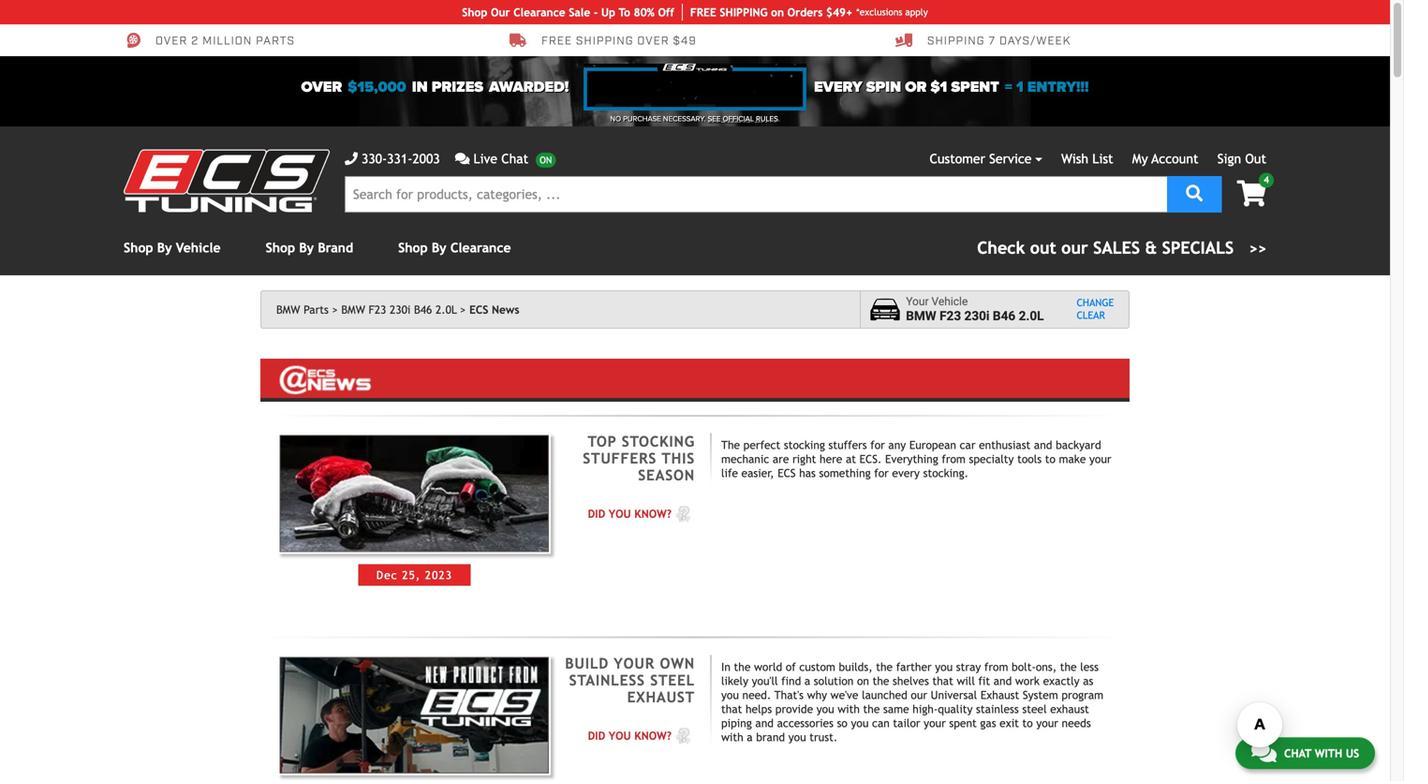 Task type: locate. For each thing, give the bounding box(es) containing it.
did down 'stainless' on the left bottom of page
[[588, 729, 606, 742]]

1 horizontal spatial exhaust
[[981, 689, 1020, 702]]

easier,
[[742, 467, 774, 480]]

2 did you know? from the top
[[588, 729, 672, 742]]

that up piping
[[721, 703, 742, 716]]

exhaust inside 'in the world of custom builds, the farther you stray from bolt-ons, the less likely you'll find a solution on the shelves that will fit and work exactly as you need.   that's why we've launched our universal exhaust system program that helps provide you with the same high-quality stainless steel exhaust piping and accessories so you can tailor your spent gas exit to your needs with a brand you trust.'
[[981, 689, 1020, 702]]

2.0l
[[436, 303, 457, 316], [1019, 309, 1044, 324]]

spent inside 'in the world of custom builds, the farther you stray from bolt-ons, the less likely you'll find a solution on the shelves that will fit and work exactly as you need.   that's why we've launched our universal exhaust system program that helps provide you with the same high-quality stainless steel exhaust piping and accessories so you can tailor your spent gas exit to your needs with a brand you trust.'
[[949, 717, 977, 730]]

from up the stocking.
[[942, 453, 966, 466]]

$15,000
[[348, 78, 406, 96]]

season
[[638, 467, 695, 484]]

stocking.
[[923, 467, 969, 480]]

1 know? from the top
[[635, 507, 672, 520]]

vehicle inside your vehicle bmw f23 230i b46 2.0l
[[932, 295, 968, 308]]

0 horizontal spatial clearance
[[450, 240, 511, 255]]

you left stray
[[935, 660, 953, 674]]

1 vertical spatial spent
[[949, 717, 977, 730]]

0 vertical spatial did
[[588, 507, 606, 520]]

clearance for our
[[514, 6, 566, 19]]

from up fit
[[985, 660, 1008, 674]]

for up 'ecs.'
[[871, 439, 885, 452]]

world
[[754, 660, 782, 674]]

0 horizontal spatial a
[[747, 731, 753, 744]]

2 vertical spatial with
[[1315, 746, 1343, 759]]

1 vertical spatial that
[[721, 703, 742, 716]]

-
[[594, 6, 598, 19]]

1 horizontal spatial bmw
[[341, 303, 365, 316]]

shop for shop by clearance
[[398, 240, 428, 255]]

stocking
[[622, 433, 695, 450]]

0 vertical spatial ecs
[[469, 303, 488, 316]]

over left $15,000
[[301, 78, 342, 96]]

2 horizontal spatial your
[[1090, 453, 1112, 466]]

1 vertical spatial chat
[[1284, 746, 1312, 759]]

0 horizontal spatial exhaust
[[627, 689, 695, 706]]

2 horizontal spatial by
[[432, 240, 447, 255]]

trust.
[[810, 731, 838, 744]]

2.0l left ecs news
[[436, 303, 457, 316]]

chat left us
[[1284, 746, 1312, 759]]

our
[[911, 689, 928, 702]]

you down the why
[[817, 703, 834, 716]]

0 vertical spatial know?
[[635, 507, 672, 520]]

1 horizontal spatial and
[[994, 675, 1012, 688]]

0 vertical spatial that
[[933, 675, 954, 688]]

car
[[960, 439, 976, 452]]

sales
[[1093, 238, 1140, 258]]

on down builds,
[[857, 675, 869, 688]]

2 exhaust from the left
[[627, 689, 695, 706]]

0 vertical spatial from
[[942, 453, 966, 466]]

your
[[1090, 453, 1112, 466], [924, 717, 946, 730], [1036, 717, 1059, 730]]

to right "tools"
[[1045, 453, 1056, 466]]

by up bmw f23 230i b46 2.0l link
[[432, 240, 447, 255]]

.
[[778, 114, 780, 124]]

my account link
[[1132, 151, 1199, 166]]

0 vertical spatial over
[[156, 33, 188, 48]]

build your own stainless steel exhaust image
[[278, 655, 551, 776]]

exhaust inside build your own stainless steel exhaust
[[627, 689, 695, 706]]

comments image inside chat with us link
[[1252, 740, 1277, 763]]

on right ping
[[771, 6, 784, 19]]

you
[[609, 507, 631, 520], [609, 729, 631, 742]]

0 vertical spatial did you know?
[[588, 507, 672, 520]]

comments image left the chat with us
[[1252, 740, 1277, 763]]

1 horizontal spatial 2.0l
[[1019, 309, 1044, 324]]

0 horizontal spatial by
[[157, 240, 172, 255]]

spent left =
[[951, 78, 999, 96]]

ecs left "news"
[[469, 303, 488, 316]]

shop by clearance
[[398, 240, 511, 255]]

can
[[872, 717, 890, 730]]

1 horizontal spatial to
[[1045, 453, 1056, 466]]

as
[[1083, 675, 1094, 688]]

your down backyard on the right bottom of the page
[[1090, 453, 1112, 466]]

1 horizontal spatial your
[[906, 295, 929, 308]]

over 2 million parts link
[[124, 32, 295, 49]]

and up "tools"
[[1034, 439, 1053, 452]]

=
[[1005, 78, 1013, 96]]

chat right live
[[501, 151, 529, 166]]

shipping
[[927, 33, 985, 48]]

clear link
[[1077, 310, 1114, 322]]

to down steel
[[1023, 717, 1033, 730]]

0 horizontal spatial 230i
[[390, 303, 411, 316]]

0 horizontal spatial with
[[721, 731, 744, 744]]

*exclusions apply link
[[856, 5, 928, 19]]

2 horizontal spatial and
[[1034, 439, 1053, 452]]

6 image left piping
[[672, 726, 695, 745]]

b46 inside your vehicle bmw f23 230i b46 2.0l
[[993, 309, 1016, 324]]

0 vertical spatial you
[[609, 507, 631, 520]]

1 horizontal spatial b46
[[993, 309, 1016, 324]]

your down steel
[[1036, 717, 1059, 730]]

1 you from the top
[[609, 507, 631, 520]]

3 by from the left
[[432, 240, 447, 255]]

us
[[1346, 746, 1359, 759]]

out
[[1245, 151, 1267, 166]]

1 horizontal spatial chat
[[1284, 746, 1312, 759]]

1 vertical spatial over
[[301, 78, 342, 96]]

1 horizontal spatial ecs
[[778, 467, 796, 480]]

1 horizontal spatial from
[[985, 660, 1008, 674]]

something
[[819, 467, 871, 480]]

1 horizontal spatial 230i
[[964, 309, 990, 324]]

a down piping
[[747, 731, 753, 744]]

exhaust down own
[[627, 689, 695, 706]]

ecs tuning image
[[124, 149, 330, 212]]

everything
[[885, 453, 938, 466]]

0 vertical spatial for
[[871, 439, 885, 452]]

your down 'high-'
[[924, 717, 946, 730]]

0 horizontal spatial over
[[156, 33, 188, 48]]

with left us
[[1315, 746, 1343, 759]]

from
[[942, 453, 966, 466], [985, 660, 1008, 674]]

your
[[906, 295, 929, 308], [614, 655, 655, 672]]

with down piping
[[721, 731, 744, 744]]

clearance for by
[[450, 240, 511, 255]]

0 vertical spatial vehicle
[[176, 240, 221, 255]]

need.
[[742, 689, 771, 702]]

custom
[[799, 660, 836, 674]]

with down we've
[[838, 703, 860, 716]]

1 vertical spatial know?
[[635, 729, 672, 742]]

2 horizontal spatial bmw
[[906, 309, 937, 324]]

0 vertical spatial to
[[1045, 453, 1056, 466]]

you down "build your own stainless steel exhaust" link
[[609, 729, 631, 742]]

brand
[[756, 731, 785, 744]]

2 6 image from the top
[[672, 726, 695, 745]]

b46 left clear
[[993, 309, 1016, 324]]

0 horizontal spatial bmw
[[276, 303, 300, 316]]

1 horizontal spatial that
[[933, 675, 954, 688]]

a right find
[[805, 675, 811, 688]]

in
[[721, 660, 731, 674]]

build your own stainless steel exhaust
[[565, 655, 695, 706]]

ecs.
[[860, 453, 882, 466]]

330-331-2003 link
[[345, 149, 440, 169]]

perfect
[[744, 439, 781, 452]]

clearance
[[514, 6, 566, 19], [450, 240, 511, 255]]

6 image for build your own stainless steel exhaust
[[672, 726, 695, 745]]

1 by from the left
[[157, 240, 172, 255]]

sign out
[[1218, 151, 1267, 166]]

1 horizontal spatial vehicle
[[932, 295, 968, 308]]

1 horizontal spatial with
[[838, 703, 860, 716]]

0 horizontal spatial and
[[755, 717, 774, 730]]

spent
[[951, 78, 999, 96], [949, 717, 977, 730]]

spent down the "quality"
[[949, 717, 977, 730]]

0 vertical spatial 6 image
[[672, 504, 695, 523]]

1 horizontal spatial a
[[805, 675, 811, 688]]

2 did from the top
[[588, 729, 606, 742]]

1 vertical spatial you
[[609, 729, 631, 742]]

1 vertical spatial your
[[614, 655, 655, 672]]

wish list
[[1061, 151, 1113, 166]]

ecs tuning 'spin to win' contest logo image
[[584, 64, 807, 111]]

comments image
[[455, 152, 470, 165], [1252, 740, 1277, 763]]

wish
[[1061, 151, 1089, 166]]

did
[[588, 507, 606, 520], [588, 729, 606, 742]]

0 vertical spatial and
[[1034, 439, 1053, 452]]

1 vertical spatial from
[[985, 660, 1008, 674]]

1 horizontal spatial by
[[299, 240, 314, 255]]

1 vertical spatial with
[[721, 731, 744, 744]]

did you know? for steel
[[588, 729, 672, 742]]

universal
[[931, 689, 977, 702]]

shipping
[[576, 33, 634, 48]]

$49
[[673, 33, 697, 48]]

0 horizontal spatial that
[[721, 703, 742, 716]]

and down helps
[[755, 717, 774, 730]]

phone image
[[345, 152, 358, 165]]

on inside 'in the world of custom builds, the farther you stray from bolt-ons, the less likely you'll find a solution on the shelves that will fit and work exactly as you need.   that's why we've launched our universal exhaust system program that helps provide you with the same high-quality stainless steel exhaust piping and accessories so you can tailor your spent gas exit to your needs with a brand you trust.'
[[857, 675, 869, 688]]

shop for shop by brand
[[266, 240, 295, 255]]

bmw parts
[[276, 303, 329, 316]]

2 know? from the top
[[635, 729, 672, 742]]

to inside the perfect stocking stuffers for any european car enthusiast and backyard mechanic are right here at ecs.   everything from specialty tools to make your life easier, ecs has something for every stocking.
[[1045, 453, 1056, 466]]

stainless
[[569, 672, 645, 689]]

*exclusions
[[856, 7, 903, 17]]

1 vertical spatial did you know?
[[588, 729, 672, 742]]

1 horizontal spatial comments image
[[1252, 740, 1277, 763]]

did down the stuffers
[[588, 507, 606, 520]]

top stocking stuffers this season image
[[278, 433, 551, 554]]

this
[[662, 450, 695, 467]]

6 image down season
[[672, 504, 695, 523]]

no
[[610, 114, 621, 124]]

shipping 7 days/week link
[[896, 32, 1071, 49]]

ecs down are
[[778, 467, 796, 480]]

that up the universal
[[933, 675, 954, 688]]

1 vertical spatial 6 image
[[672, 726, 695, 745]]

exit
[[1000, 717, 1019, 730]]

you for steel
[[609, 729, 631, 742]]

any
[[889, 439, 906, 452]]

0 vertical spatial chat
[[501, 151, 529, 166]]

Search text field
[[345, 176, 1167, 213]]

0 horizontal spatial vehicle
[[176, 240, 221, 255]]

shop by vehicle link
[[124, 240, 221, 255]]

did you know? down season
[[588, 507, 672, 520]]

shop by brand
[[266, 240, 353, 255]]

chat with us link
[[1236, 736, 1375, 768]]

0 horizontal spatial comments image
[[455, 152, 470, 165]]

0 horizontal spatial your
[[614, 655, 655, 672]]

1 horizontal spatial on
[[857, 675, 869, 688]]

know? down steel at left
[[635, 729, 672, 742]]

25,
[[402, 568, 421, 582]]

1 horizontal spatial clearance
[[514, 6, 566, 19]]

are
[[773, 453, 789, 466]]

by down ecs tuning image
[[157, 240, 172, 255]]

b46
[[414, 303, 432, 316], [993, 309, 1016, 324]]

1 vertical spatial did
[[588, 729, 606, 742]]

did you know? down "build your own stainless steel exhaust" link
[[588, 729, 672, 742]]

0 vertical spatial on
[[771, 6, 784, 19]]

over left 2
[[156, 33, 188, 48]]

did for top stocking stuffers this season
[[588, 507, 606, 520]]

customer
[[930, 151, 986, 166]]

2 horizontal spatial with
[[1315, 746, 1343, 759]]

and
[[1034, 439, 1053, 452], [994, 675, 1012, 688], [755, 717, 774, 730]]

farther
[[896, 660, 932, 674]]

0 horizontal spatial from
[[942, 453, 966, 466]]

know? down season
[[635, 507, 672, 520]]

0 horizontal spatial your
[[924, 717, 946, 730]]

for down 'ecs.'
[[874, 467, 889, 480]]

you down the stuffers
[[609, 507, 631, 520]]

0 vertical spatial your
[[906, 295, 929, 308]]

that's
[[775, 689, 804, 702]]

on
[[771, 6, 784, 19], [857, 675, 869, 688]]

exactly
[[1043, 675, 1080, 688]]

1 vertical spatial comments image
[[1252, 740, 1277, 763]]

from inside 'in the world of custom builds, the farther you stray from bolt-ons, the less likely you'll find a solution on the shelves that will fit and work exactly as you need.   that's why we've launched our universal exhaust system program that helps provide you with the same high-quality stainless steel exhaust piping and accessories so you can tailor your spent gas exit to your needs with a brand you trust.'
[[985, 660, 1008, 674]]

piping
[[721, 717, 752, 730]]

comments image inside live chat link
[[455, 152, 470, 165]]

1 horizontal spatial over
[[301, 78, 342, 96]]

1 vertical spatial on
[[857, 675, 869, 688]]

1 vertical spatial clearance
[[450, 240, 511, 255]]

comments image for chat
[[1252, 740, 1277, 763]]

did you know?
[[588, 507, 672, 520], [588, 729, 672, 742]]

1 did you know? from the top
[[588, 507, 672, 520]]

1 vertical spatial ecs
[[778, 467, 796, 480]]

1 vertical spatial to
[[1023, 717, 1033, 730]]

bmw f23 230i b46 2.0l link
[[341, 303, 466, 316]]

clearance up the free
[[514, 6, 566, 19]]

by left brand on the left top of page
[[299, 240, 314, 255]]

top
[[588, 433, 617, 450]]

change link
[[1077, 297, 1114, 310]]

2 by from the left
[[299, 240, 314, 255]]

1 did from the top
[[588, 507, 606, 520]]

over for over $15,000 in prizes
[[301, 78, 342, 96]]

0 vertical spatial clearance
[[514, 6, 566, 19]]

f23
[[369, 303, 386, 316], [940, 309, 961, 324]]

and right fit
[[994, 675, 1012, 688]]

over 2 million parts
[[156, 33, 295, 48]]

0 horizontal spatial to
[[1023, 717, 1033, 730]]

comments image left live
[[455, 152, 470, 165]]

1 exhaust from the left
[[981, 689, 1020, 702]]

b46 down the shop by clearance link
[[414, 303, 432, 316]]

0 vertical spatial comments image
[[455, 152, 470, 165]]

f23 inside your vehicle bmw f23 230i b46 2.0l
[[940, 309, 961, 324]]

over
[[637, 33, 669, 48]]

0 horizontal spatial 2.0l
[[436, 303, 457, 316]]

clearance up ecs news
[[450, 240, 511, 255]]

$49+
[[826, 6, 853, 19]]

1 vertical spatial vehicle
[[932, 295, 968, 308]]

1 horizontal spatial f23
[[940, 309, 961, 324]]

service
[[989, 151, 1032, 166]]

1 6 image from the top
[[672, 504, 695, 523]]

exhaust up stainless
[[981, 689, 1020, 702]]

6 image
[[672, 504, 695, 523], [672, 726, 695, 745]]

2.0l left clear
[[1019, 309, 1044, 324]]

2 you from the top
[[609, 729, 631, 742]]



Task type: vqa. For each thing, say whether or not it's contained in the screenshot.
the bottom (61)
no



Task type: describe. For each thing, give the bounding box(es) containing it.
bmw for bmw parts
[[276, 303, 300, 316]]

know? for steel
[[635, 729, 672, 742]]

specialty
[[969, 453, 1014, 466]]

sales & specials link
[[977, 235, 1267, 260]]

0 vertical spatial a
[[805, 675, 811, 688]]

change clear
[[1077, 297, 1114, 321]]

top stocking stuffers this season
[[583, 433, 695, 484]]

in the world of custom builds, the farther you stray from bolt-ons, the less likely you'll find a solution on the shelves that will fit and work exactly as you need.   that's why we've launched our universal exhaust system program that helps provide you with the same high-quality stainless steel exhaust piping and accessories so you can tailor your spent gas exit to your needs with a brand you trust.
[[721, 660, 1104, 744]]

1 vertical spatial and
[[994, 675, 1012, 688]]

shop by vehicle
[[124, 240, 221, 255]]

stainless
[[976, 703, 1019, 716]]

your inside build your own stainless steel exhaust
[[614, 655, 655, 672]]

steel
[[650, 672, 695, 689]]

tools
[[1017, 453, 1042, 466]]

right
[[793, 453, 816, 466]]

0 horizontal spatial chat
[[501, 151, 529, 166]]

here
[[820, 453, 843, 466]]

no purchase necessary. see official rules .
[[610, 114, 780, 124]]

ecs inside the perfect stocking stuffers for any european car enthusiast and backyard mechanic are right here at ecs.   everything from specialty tools to make your life easier, ecs has something for every stocking.
[[778, 467, 796, 480]]

dec 25, 2023
[[376, 568, 452, 582]]

over $15,000 in prizes
[[301, 78, 484, 96]]

build your own stainless steel exhaust link
[[565, 655, 695, 706]]

0 horizontal spatial f23
[[369, 303, 386, 316]]

4
[[1264, 174, 1269, 185]]

top stocking stuffers this season link
[[583, 433, 695, 484]]

tailor
[[893, 717, 920, 730]]

2023
[[425, 568, 452, 582]]

your inside the perfect stocking stuffers for any european car enthusiast and backyard mechanic are right here at ecs.   everything from specialty tools to make your life easier, ecs has something for every stocking.
[[1090, 453, 1112, 466]]

2.0l inside your vehicle bmw f23 230i b46 2.0l
[[1019, 309, 1044, 324]]

high-
[[913, 703, 938, 716]]

dec 25, 2023 link
[[278, 433, 551, 586]]

shipping 7 days/week
[[927, 33, 1071, 48]]

entry!!!
[[1028, 78, 1089, 96]]

0 horizontal spatial on
[[771, 6, 784, 19]]

you down likely
[[721, 689, 739, 702]]

customer service
[[930, 151, 1032, 166]]

free shipping over $49
[[541, 33, 697, 48]]

up
[[601, 6, 615, 19]]

the
[[721, 439, 740, 452]]

over for over 2 million parts
[[156, 33, 188, 48]]

2003
[[413, 151, 440, 166]]

6 image for top stocking stuffers this season
[[672, 504, 695, 523]]

0 horizontal spatial ecs
[[469, 303, 488, 316]]

did you know? for season
[[588, 507, 672, 520]]

330-331-2003
[[362, 151, 440, 166]]

million
[[202, 33, 252, 48]]

every spin or $1 spent = 1 entry!!!
[[814, 78, 1089, 96]]

shop by clearance link
[[398, 240, 511, 255]]

quality
[[938, 703, 973, 716]]

builds,
[[839, 660, 873, 674]]

program
[[1062, 689, 1104, 702]]

sign
[[1218, 151, 1241, 166]]

and inside the perfect stocking stuffers for any european car enthusiast and backyard mechanic are right here at ecs.   everything from specialty tools to make your life easier, ecs has something for every stocking.
[[1034, 439, 1053, 452]]

sign out link
[[1218, 151, 1267, 166]]

shop by brand link
[[266, 240, 353, 255]]

ship
[[720, 6, 743, 19]]

ecs news
[[469, 303, 519, 316]]

at
[[846, 453, 856, 466]]

days/week
[[1000, 33, 1071, 48]]

shop for shop our clearance sale - up to 80% off
[[462, 6, 487, 19]]

my account
[[1132, 151, 1199, 166]]

likely
[[721, 675, 749, 688]]

1 horizontal spatial your
[[1036, 717, 1059, 730]]

life
[[721, 467, 738, 480]]

1 vertical spatial for
[[874, 467, 889, 480]]

230i inside your vehicle bmw f23 230i b46 2.0l
[[964, 309, 990, 324]]

official
[[723, 114, 754, 124]]

enthusiast
[[979, 439, 1031, 452]]

7
[[989, 33, 996, 48]]

search image
[[1186, 185, 1203, 202]]

2 vertical spatial and
[[755, 717, 774, 730]]

by for vehicle
[[157, 240, 172, 255]]

specials
[[1162, 238, 1234, 258]]

to inside 'in the world of custom builds, the farther you stray from bolt-ons, the less likely you'll find a solution on the shelves that will fit and work exactly as you need.   that's why we've launched our universal exhaust system program that helps provide you with the same high-quality stainless steel exhaust piping and accessories so you can tailor your spent gas exit to your needs with a brand you trust.'
[[1023, 717, 1033, 730]]

our
[[491, 6, 510, 19]]

with inside chat with us link
[[1315, 746, 1343, 759]]

so
[[837, 717, 848, 730]]

work
[[1015, 675, 1040, 688]]

331-
[[387, 151, 413, 166]]

news
[[492, 303, 519, 316]]

bmw for bmw f23 230i b46 2.0l
[[341, 303, 365, 316]]

needs
[[1062, 717, 1091, 730]]

will
[[957, 675, 975, 688]]

you right so
[[851, 717, 869, 730]]

stocking
[[784, 439, 825, 452]]

comments image for live
[[455, 152, 470, 165]]

shopping cart image
[[1237, 180, 1267, 207]]

has
[[799, 467, 816, 480]]

know? for season
[[635, 507, 672, 520]]

bmw inside your vehicle bmw f23 230i b46 2.0l
[[906, 309, 937, 324]]

sale
[[569, 6, 590, 19]]

by for clearance
[[432, 240, 447, 255]]

bmw parts link
[[276, 303, 338, 316]]

change
[[1077, 297, 1114, 309]]

of
[[786, 660, 796, 674]]

80%
[[634, 6, 655, 19]]

list
[[1093, 151, 1113, 166]]

shop for shop by vehicle
[[124, 240, 153, 255]]

you down accessories
[[789, 731, 806, 744]]

0 horizontal spatial b46
[[414, 303, 432, 316]]

1 vertical spatial a
[[747, 731, 753, 744]]

in
[[412, 78, 428, 96]]

why
[[807, 689, 827, 702]]

0 vertical spatial with
[[838, 703, 860, 716]]

your inside your vehicle bmw f23 230i b46 2.0l
[[906, 295, 929, 308]]

2
[[191, 33, 199, 48]]

every
[[892, 467, 920, 480]]

live chat
[[474, 151, 529, 166]]

backyard
[[1056, 439, 1101, 452]]

did for build your own stainless steel exhaust
[[588, 729, 606, 742]]

0 vertical spatial spent
[[951, 78, 999, 96]]

4 link
[[1222, 173, 1274, 208]]

prizes
[[432, 78, 484, 96]]

apply
[[905, 7, 928, 17]]

you for season
[[609, 507, 631, 520]]

system
[[1023, 689, 1058, 702]]

exhaust
[[1050, 703, 1089, 716]]

ping
[[743, 6, 768, 19]]

1
[[1017, 78, 1024, 96]]

see official rules link
[[708, 113, 778, 125]]

by for brand
[[299, 240, 314, 255]]

sales & specials
[[1093, 238, 1234, 258]]

bmw f23 230i b46 2.0l
[[341, 303, 457, 316]]

provide
[[776, 703, 813, 716]]

from inside the perfect stocking stuffers for any european car enthusiast and backyard mechanic are right here at ecs.   everything from specialty tools to make your life easier, ecs has something for every stocking.
[[942, 453, 966, 466]]



